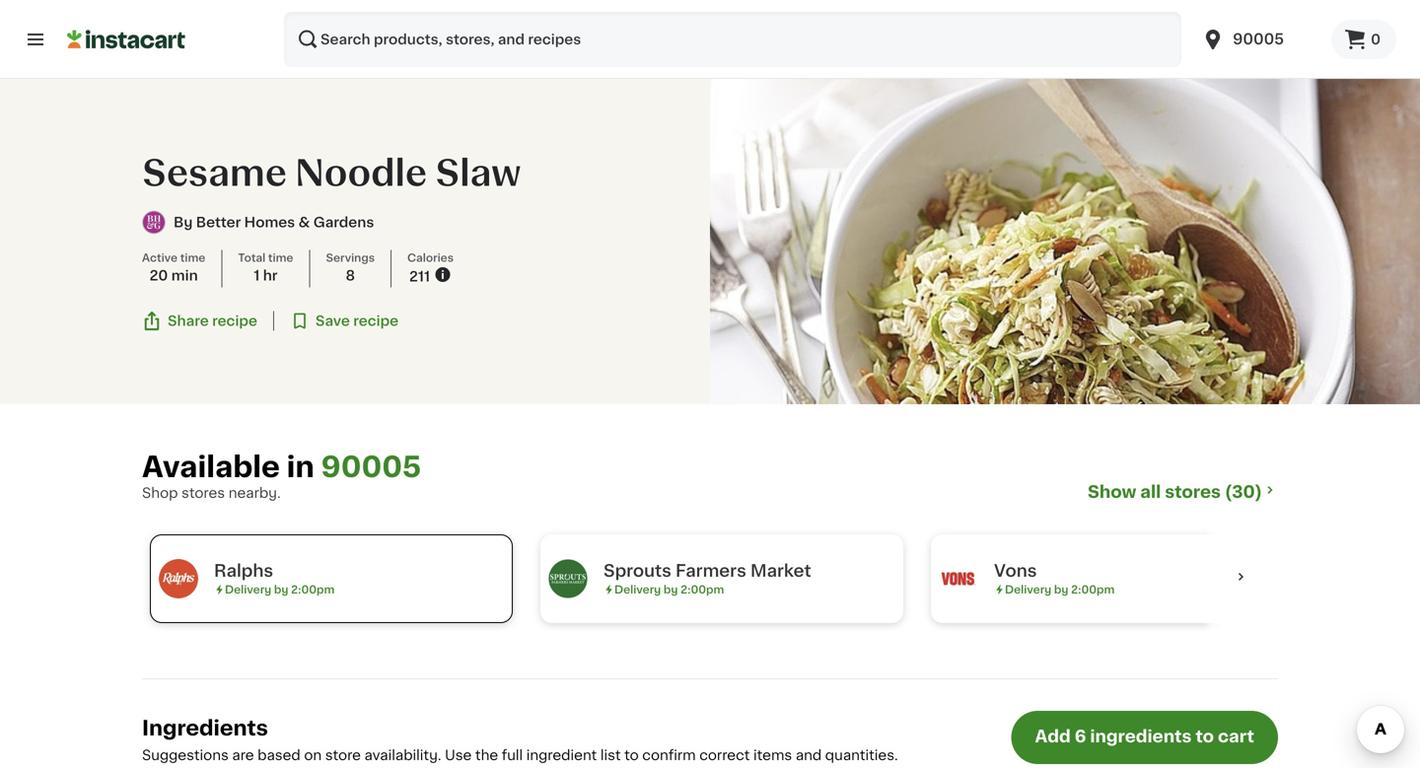 Task type: describe. For each thing, give the bounding box(es) containing it.
delivery by 2:00pm for vons
[[1005, 585, 1115, 595]]

show all stores (30) button
[[1088, 481, 1279, 503]]

sprouts farmers market
[[604, 563, 812, 580]]

to inside button
[[1196, 729, 1215, 745]]

gardens
[[313, 216, 374, 230]]

by for vons
[[1055, 585, 1069, 595]]

0 horizontal spatial to
[[625, 749, 639, 762]]

sesame noodle slaw image
[[710, 79, 1421, 404]]

total time 1 hr
[[238, 253, 293, 283]]

servings 8
[[326, 253, 375, 283]]

save recipe
[[316, 314, 399, 328]]

slaw
[[435, 156, 521, 191]]

vons
[[994, 563, 1037, 580]]

in
[[287, 453, 314, 481]]

8
[[346, 269, 355, 283]]

on
[[304, 749, 322, 762]]

all
[[1141, 484, 1161, 501]]

1 90005 button from the left
[[1190, 12, 1332, 67]]

6
[[1075, 729, 1087, 745]]

20
[[150, 269, 168, 283]]

ingredient
[[527, 749, 597, 762]]

stores inside available in 90005 shop stores nearby.
[[182, 486, 225, 500]]

1
[[254, 269, 260, 283]]

delivery by 2:00pm for sprouts farmers market
[[615, 585, 725, 595]]

nearby.
[[229, 486, 281, 500]]

min
[[171, 269, 198, 283]]

share
[[168, 314, 209, 328]]

noodle
[[295, 156, 427, 191]]

ralphs
[[214, 563, 273, 580]]

shop
[[142, 486, 178, 500]]

are
[[232, 749, 254, 762]]

save
[[316, 314, 350, 328]]

servings
[[326, 253, 375, 264]]

delivery for vons
[[1005, 585, 1052, 595]]

recipe for save recipe
[[353, 314, 399, 328]]

hr
[[263, 269, 278, 283]]

suggestions
[[142, 749, 229, 762]]

2 90005 button from the left
[[1202, 12, 1320, 67]]

0 button
[[1332, 20, 1397, 59]]

quantities.
[[826, 749, 898, 762]]

sesame
[[142, 156, 287, 191]]

ingredients
[[1091, 729, 1192, 745]]

2:00pm for sprouts farmers market
[[681, 585, 725, 595]]

items
[[754, 749, 792, 762]]

homes
[[244, 216, 295, 230]]

availability.
[[365, 749, 442, 762]]

total
[[238, 253, 266, 264]]

farmers
[[676, 563, 747, 580]]

better
[[196, 216, 241, 230]]

time for 20 min
[[180, 253, 206, 264]]

available
[[142, 453, 280, 481]]



Task type: locate. For each thing, give the bounding box(es) containing it.
0 horizontal spatial time
[[180, 253, 206, 264]]

time for 1 hr
[[268, 253, 293, 264]]

delivery down ralphs
[[225, 585, 272, 595]]

90005 inside popup button
[[1233, 32, 1285, 46]]

full
[[502, 749, 523, 762]]

stores right all
[[1165, 484, 1221, 501]]

time up hr
[[268, 253, 293, 264]]

&
[[299, 216, 310, 230]]

by better homes & gardens
[[174, 216, 374, 230]]

sprouts farmers market image
[[549, 559, 588, 599]]

recipe right "save"
[[353, 314, 399, 328]]

1 vertical spatial to
[[625, 749, 639, 762]]

0 horizontal spatial recipe
[[212, 314, 257, 328]]

2:00pm for vons
[[1072, 585, 1115, 595]]

3 2:00pm from the left
[[1072, 585, 1115, 595]]

1 horizontal spatial 2:00pm
[[681, 585, 725, 595]]

90005 button
[[1190, 12, 1332, 67], [1202, 12, 1320, 67]]

1 horizontal spatial delivery
[[615, 585, 661, 595]]

calories
[[407, 253, 454, 264]]

to left cart
[[1196, 729, 1215, 745]]

save recipe button
[[290, 311, 399, 331]]

cart
[[1218, 729, 1255, 745]]

2:00pm for ralphs
[[291, 585, 335, 595]]

90005 inside available in 90005 shop stores nearby.
[[321, 453, 421, 481]]

by
[[174, 216, 193, 230]]

2:00pm
[[291, 585, 335, 595], [681, 585, 725, 595], [1072, 585, 1115, 595]]

delivery by 2:00pm down vons in the bottom right of the page
[[1005, 585, 1115, 595]]

2 delivery by 2:00pm from the left
[[615, 585, 725, 595]]

ralphs image
[[159, 559, 198, 599]]

211
[[409, 270, 430, 284]]

and
[[796, 749, 822, 762]]

2 horizontal spatial 2:00pm
[[1072, 585, 1115, 595]]

use
[[445, 749, 472, 762]]

market
[[751, 563, 812, 580]]

vons image
[[939, 559, 979, 599]]

store
[[325, 749, 361, 762]]

1 horizontal spatial stores
[[1165, 484, 1221, 501]]

1 horizontal spatial recipe
[[353, 314, 399, 328]]

2 time from the left
[[268, 253, 293, 264]]

sesame noodle slaw
[[142, 156, 521, 191]]

1 by from the left
[[274, 585, 289, 595]]

by for sprouts farmers market
[[664, 585, 678, 595]]

correct
[[700, 749, 750, 762]]

stores down available
[[182, 486, 225, 500]]

add 6 ingredients to cart button
[[1012, 711, 1279, 765]]

recipe inside button
[[353, 314, 399, 328]]

delivery down vons in the bottom right of the page
[[1005, 585, 1052, 595]]

delivery by 2:00pm for ralphs
[[225, 585, 335, 595]]

available in 90005 shop stores nearby.
[[142, 453, 421, 500]]

90005
[[1233, 32, 1285, 46], [321, 453, 421, 481]]

2 delivery from the left
[[615, 585, 661, 595]]

90005 button
[[321, 452, 421, 483]]

0 horizontal spatial delivery
[[225, 585, 272, 595]]

0 vertical spatial 90005
[[1233, 32, 1285, 46]]

1 horizontal spatial time
[[268, 253, 293, 264]]

recipe for share recipe
[[212, 314, 257, 328]]

Search field
[[284, 12, 1182, 67]]

add
[[1035, 729, 1071, 745]]

0 vertical spatial to
[[1196, 729, 1215, 745]]

confirm
[[643, 749, 696, 762]]

by
[[274, 585, 289, 595], [664, 585, 678, 595], [1055, 585, 1069, 595]]

3 delivery from the left
[[1005, 585, 1052, 595]]

2 by from the left
[[664, 585, 678, 595]]

delivery for sprouts farmers market
[[615, 585, 661, 595]]

by for ralphs
[[274, 585, 289, 595]]

time inside total time 1 hr
[[268, 253, 293, 264]]

delivery by 2:00pm down ralphs
[[225, 585, 335, 595]]

1 horizontal spatial by
[[664, 585, 678, 595]]

0 horizontal spatial 2:00pm
[[291, 585, 335, 595]]

2 horizontal spatial delivery
[[1005, 585, 1052, 595]]

1 delivery from the left
[[225, 585, 272, 595]]

recipe
[[212, 314, 257, 328], [353, 314, 399, 328]]

0 horizontal spatial 90005
[[321, 453, 421, 481]]

delivery down sprouts
[[615, 585, 661, 595]]

active
[[142, 253, 178, 264]]

time up min on the left of page
[[180, 253, 206, 264]]

list
[[601, 749, 621, 762]]

active time 20 min
[[142, 253, 206, 283]]

delivery for ralphs
[[225, 585, 272, 595]]

1 horizontal spatial 90005
[[1233, 32, 1285, 46]]

0 horizontal spatial delivery by 2:00pm
[[225, 585, 335, 595]]

(30)
[[1225, 484, 1263, 501]]

1 horizontal spatial to
[[1196, 729, 1215, 745]]

to right list
[[625, 749, 639, 762]]

1 delivery by 2:00pm from the left
[[225, 585, 335, 595]]

0
[[1371, 33, 1381, 46]]

2 horizontal spatial delivery by 2:00pm
[[1005, 585, 1115, 595]]

show all stores (30)
[[1088, 484, 1263, 501]]

3 delivery by 2:00pm from the left
[[1005, 585, 1115, 595]]

to
[[1196, 729, 1215, 745], [625, 749, 639, 762]]

1 2:00pm from the left
[[291, 585, 335, 595]]

instacart logo image
[[67, 28, 185, 51]]

1 horizontal spatial delivery by 2:00pm
[[615, 585, 725, 595]]

delivery by 2:00pm down sprouts
[[615, 585, 725, 595]]

suggestions are based on store availability. use the full ingredient list to confirm correct items and quantities.
[[142, 749, 898, 762]]

3 by from the left
[[1055, 585, 1069, 595]]

time inside active time 20 min
[[180, 253, 206, 264]]

1 recipe from the left
[[212, 314, 257, 328]]

sprouts
[[604, 563, 672, 580]]

share recipe button
[[142, 311, 257, 331]]

delivery
[[225, 585, 272, 595], [615, 585, 661, 595], [1005, 585, 1052, 595]]

stores inside button
[[1165, 484, 1221, 501]]

0 horizontal spatial stores
[[182, 486, 225, 500]]

recipe right the share
[[212, 314, 257, 328]]

None search field
[[284, 12, 1182, 67]]

1 time from the left
[[180, 253, 206, 264]]

show
[[1088, 484, 1137, 501]]

0 horizontal spatial by
[[274, 585, 289, 595]]

1 vertical spatial 90005
[[321, 453, 421, 481]]

share recipe
[[168, 314, 257, 328]]

time
[[180, 253, 206, 264], [268, 253, 293, 264]]

delivery by 2:00pm
[[225, 585, 335, 595], [615, 585, 725, 595], [1005, 585, 1115, 595]]

2 recipe from the left
[[353, 314, 399, 328]]

2 2:00pm from the left
[[681, 585, 725, 595]]

recipe inside button
[[212, 314, 257, 328]]

based
[[258, 749, 301, 762]]

the
[[475, 749, 498, 762]]

2 horizontal spatial by
[[1055, 585, 1069, 595]]

add 6 ingredients to cart
[[1035, 729, 1255, 745]]

stores
[[1165, 484, 1221, 501], [182, 486, 225, 500]]



Task type: vqa. For each thing, say whether or not it's contained in the screenshot.
the right stores
yes



